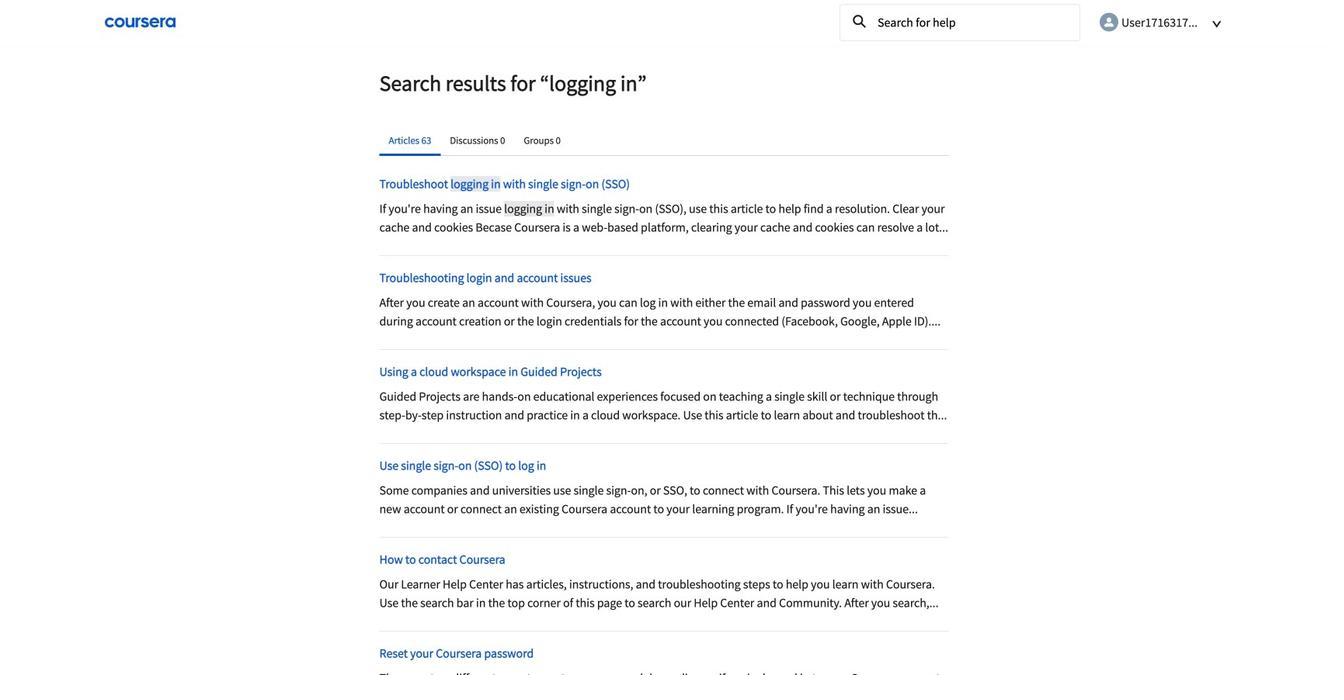 Task type: vqa. For each thing, say whether or not it's contained in the screenshot.
payments on coursera link
no



Task type: describe. For each thing, give the bounding box(es) containing it.
Search for help text field
[[840, 4, 1080, 41]]



Task type: locate. For each thing, give the bounding box(es) containing it.
tabs tab list
[[379, 125, 949, 156]]

None field
[[840, 4, 1080, 41]]



